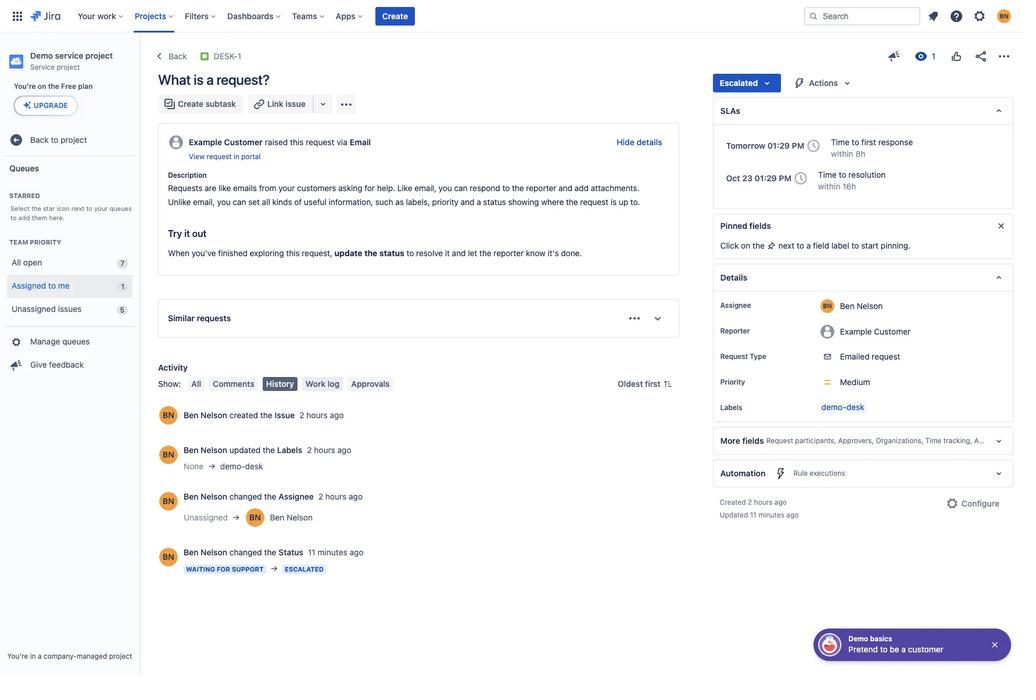 Task type: locate. For each thing, give the bounding box(es) containing it.
back to project
[[30, 135, 87, 145]]

emailed request
[[841, 352, 901, 362]]

waiting for support
[[186, 566, 264, 574]]

0 vertical spatial time
[[832, 137, 850, 147]]

notifications image
[[927, 9, 941, 23]]

to left me at top left
[[48, 281, 56, 291]]

1 changed from the top
[[230, 492, 262, 502]]

1 horizontal spatial all
[[192, 379, 201, 389]]

minutes right status on the bottom of the page
[[318, 548, 348, 558]]

1 vertical spatial within
[[819, 181, 841, 191]]

1 vertical spatial 11
[[308, 548, 316, 558]]

menu bar
[[186, 378, 396, 391]]

request
[[721, 352, 749, 361], [767, 437, 794, 446]]

for right waiting
[[217, 566, 230, 574]]

this left request,
[[286, 248, 300, 258]]

1 up request?
[[238, 51, 241, 61]]

slas
[[721, 106, 741, 116]]

jira image
[[30, 9, 60, 23], [30, 9, 60, 23]]

0 vertical spatial demo
[[30, 51, 53, 60]]

show image
[[649, 309, 667, 328]]

add app image
[[339, 97, 353, 111]]

you up priority
[[439, 183, 452, 193]]

details
[[721, 273, 748, 283]]

to
[[51, 135, 58, 145], [852, 137, 860, 147], [840, 170, 847, 180], [503, 183, 510, 193], [86, 205, 93, 212], [10, 214, 17, 222], [797, 241, 805, 251], [852, 241, 860, 251], [407, 248, 414, 258], [48, 281, 56, 291], [881, 645, 888, 655]]

request down the attachments.
[[581, 197, 609, 207]]

hours
[[307, 411, 328, 421], [314, 446, 335, 455], [326, 492, 347, 502], [755, 498, 773, 507]]

configure
[[962, 499, 1000, 509]]

a left field
[[807, 241, 812, 251]]

0 vertical spatial priority
[[30, 238, 61, 246]]

email,
[[415, 183, 437, 193], [193, 197, 215, 207]]

ben up none
[[184, 446, 199, 455]]

to left be
[[881, 645, 888, 655]]

create down what
[[178, 99, 204, 109]]

time up within 8h button at right top
[[832, 137, 850, 147]]

queues up 7
[[110, 205, 132, 212]]

labels down 'issue'
[[277, 446, 303, 455]]

a inside demo basics pretend to be a customer
[[902, 645, 907, 655]]

unassigned inside team priority "group"
[[12, 304, 56, 314]]

priority down "request type"
[[721, 378, 746, 387]]

back up queues
[[30, 135, 49, 145]]

example up view
[[189, 137, 222, 147]]

request type
[[721, 352, 767, 361]]

star
[[43, 205, 55, 212]]

1 vertical spatial example
[[841, 327, 873, 337]]

teams
[[292, 11, 317, 21]]

1 vertical spatial request
[[767, 437, 794, 446]]

0 vertical spatial minutes
[[759, 511, 785, 520]]

within left 8h
[[832, 149, 854, 159]]

all left the open
[[12, 258, 21, 268]]

1 horizontal spatial pm
[[793, 141, 805, 151]]

1 vertical spatial you're
[[7, 653, 28, 661]]

history button
[[263, 378, 298, 391]]

a down respond
[[477, 197, 481, 207]]

1 horizontal spatial minutes
[[759, 511, 785, 520]]

create inside primary element
[[383, 11, 408, 21]]

create right apps dropdown button
[[383, 11, 408, 21]]

01:29 right tomorrow in the top of the page
[[768, 141, 790, 151]]

on down service
[[38, 82, 46, 91]]

asking
[[339, 183, 363, 193]]

it right try
[[184, 229, 190, 239]]

demo up pretend
[[849, 635, 869, 644]]

request?
[[217, 72, 270, 88]]

nelson up the example customer
[[857, 301, 884, 311]]

this
[[290, 137, 304, 147], [286, 248, 300, 258]]

apps
[[336, 11, 356, 21]]

labels left the labels pin to top. only you can see pinned fields. image
[[721, 404, 743, 412]]

ago for ben nelson updated the labels 2 hours ago
[[338, 446, 352, 455]]

demo- down updated
[[220, 462, 245, 472]]

pm left within 8h button at right top
[[793, 141, 805, 151]]

1 horizontal spatial it
[[445, 248, 450, 258]]

0 vertical spatial clockicon image
[[805, 137, 824, 155]]

next
[[71, 205, 85, 212], [779, 241, 795, 251]]

0 horizontal spatial priority
[[30, 238, 61, 246]]

done.
[[561, 248, 582, 258]]

in
[[234, 152, 240, 161], [30, 653, 36, 661]]

to right respond
[[503, 183, 510, 193]]

manage queues button
[[5, 331, 135, 354]]

first up 8h
[[862, 137, 877, 147]]

what
[[158, 72, 191, 88]]

ben for status
[[184, 548, 199, 558]]

1 vertical spatial all
[[192, 379, 201, 389]]

dashboards
[[227, 11, 274, 21]]

1 vertical spatial clockicon image
[[792, 169, 811, 188]]

1 vertical spatial customer
[[875, 327, 911, 337]]

example up emailed
[[841, 327, 873, 337]]

0 vertical spatial 1
[[238, 51, 241, 61]]

teams button
[[289, 7, 329, 25]]

ben nelson
[[841, 301, 884, 311], [270, 513, 313, 523]]

copy link to issue image
[[239, 51, 248, 60]]

minutes for status
[[318, 548, 348, 558]]

1 horizontal spatial request
[[767, 437, 794, 446]]

pretend
[[849, 645, 879, 655]]

1 horizontal spatial escalated
[[720, 78, 759, 88]]

you're for you're in a company-managed project
[[7, 653, 28, 661]]

assignee up reporter
[[721, 301, 752, 310]]

ben nelson changed the status 11 minutes ago
[[184, 548, 364, 558]]

project right "service"
[[85, 51, 113, 60]]

your
[[279, 183, 295, 193], [94, 205, 108, 212]]

showing
[[509, 197, 539, 207]]

0 vertical spatial example
[[189, 137, 222, 147]]

portal
[[242, 152, 261, 161]]

time for time to resolution within 16h
[[819, 170, 837, 180]]

add
[[575, 183, 589, 193], [18, 214, 30, 222]]

you're for you're on the free plan
[[14, 82, 36, 91]]

changed up support
[[230, 548, 262, 558]]

banner containing your work
[[0, 0, 1026, 33]]

search image
[[810, 11, 819, 21]]

group
[[5, 326, 135, 381]]

all right show:
[[192, 379, 201, 389]]

ben nelson down details element
[[841, 301, 884, 311]]

demo-desk down updated
[[220, 462, 263, 472]]

1 horizontal spatial for
[[365, 183, 375, 193]]

1 horizontal spatial first
[[862, 137, 877, 147]]

you down like
[[217, 197, 231, 207]]

you've
[[192, 248, 216, 258]]

reporter up the where
[[527, 183, 557, 193]]

free
[[61, 82, 76, 91]]

example for example customer
[[841, 327, 873, 337]]

first left newest first image
[[646, 379, 661, 389]]

your inside requests are like emails from your customers asking for help. like email, you can respond to the reporter and add attachments. unlike email, you can set all kinds of useful information, such as labels, priority and a status showing where the request is up to.
[[279, 183, 295, 193]]

is down service request icon
[[194, 72, 204, 88]]

to inside requests are like emails from your customers asking for help. like email, you can respond to the reporter and add attachments. unlike email, you can set all kinds of useful information, such as labels, priority and a status showing where the request is up to.
[[503, 183, 510, 193]]

ben nelson updated the labels 2 hours ago
[[184, 446, 352, 455]]

customer
[[909, 645, 944, 655]]

request
[[306, 137, 335, 147], [207, 152, 232, 161], [581, 197, 609, 207], [873, 352, 901, 362]]

respond
[[470, 183, 501, 193]]

for inside requests are like emails from your customers asking for help. like email, you can respond to the reporter and add attachments. unlike email, you can set all kinds of useful information, such as labels, priority and a status showing where the request is up to.
[[365, 183, 375, 193]]

escalated down status on the bottom of the page
[[285, 566, 324, 574]]

0 horizontal spatial 11
[[308, 548, 316, 558]]

give feedback
[[30, 360, 84, 370]]

0 vertical spatial first
[[862, 137, 877, 147]]

executions
[[810, 469, 846, 478]]

0 horizontal spatial your
[[94, 205, 108, 212]]

1 horizontal spatial demo
[[849, 635, 869, 644]]

it right resolve
[[445, 248, 450, 258]]

to left start
[[852, 241, 860, 251]]

0 vertical spatial desk
[[847, 403, 865, 412]]

field
[[814, 241, 830, 251]]

1 vertical spatial you
[[217, 197, 231, 207]]

your profile and settings image
[[998, 9, 1012, 23]]

demo service project service project
[[30, 51, 113, 72]]

within left the "16h" on the right
[[819, 181, 841, 191]]

all for all open
[[12, 258, 21, 268]]

0 horizontal spatial first
[[646, 379, 661, 389]]

nelson down none
[[201, 492, 227, 502]]

clockicon image
[[805, 137, 824, 155], [792, 169, 811, 188]]

0 vertical spatial next
[[71, 205, 85, 212]]

fields for more
[[743, 436, 765, 446]]

0 vertical spatial escalated
[[720, 78, 759, 88]]

nelson left the created
[[201, 411, 227, 421]]

is inside requests are like emails from your customers asking for help. like email, you can respond to the reporter and add attachments. unlike email, you can set all kinds of useful information, such as labels, priority and a status showing where the request is up to.
[[611, 197, 617, 207]]

unassigned down assigned
[[12, 304, 56, 314]]

time for time to first response within 8h
[[832, 137, 850, 147]]

escalated inside dropdown button
[[720, 78, 759, 88]]

create button
[[376, 7, 415, 25]]

0 vertical spatial all
[[12, 258, 21, 268]]

to up within 16h 'button'
[[840, 170, 847, 180]]

log
[[328, 379, 340, 389]]

pm right 23
[[780, 173, 792, 183]]

minutes right "updated"
[[759, 511, 785, 520]]

customer up portal
[[224, 137, 263, 147]]

nelson for issue
[[201, 411, 227, 421]]

labels pin to top. only you can see pinned fields. image
[[745, 404, 755, 413]]

in left company-
[[30, 653, 36, 661]]

is
[[194, 72, 204, 88], [611, 197, 617, 207]]

ben down none
[[184, 492, 199, 502]]

request inside more fields request participants, approvers, organizations, time tracking, approver group
[[767, 437, 794, 446]]

a for you're in a company-managed project
[[38, 653, 42, 661]]

service
[[55, 51, 83, 60]]

all for all
[[192, 379, 201, 389]]

to left resolve
[[407, 248, 414, 258]]

1 horizontal spatial create
[[383, 11, 408, 21]]

the inside "starred select the star icon next to your queues to add them here."
[[31, 205, 41, 212]]

service request image
[[200, 52, 209, 61]]

click
[[721, 241, 739, 251]]

0 horizontal spatial next
[[71, 205, 85, 212]]

16h
[[843, 181, 857, 191]]

0 vertical spatial 11
[[751, 511, 757, 520]]

email, up labels,
[[415, 183, 437, 193]]

0 horizontal spatial labels
[[277, 446, 303, 455]]

ben up waiting
[[184, 548, 199, 558]]

1 vertical spatial is
[[611, 197, 617, 207]]

queues up 'give feedback' button
[[62, 337, 90, 347]]

Search field
[[805, 7, 921, 25]]

assignee down ben nelson updated the labels 2 hours ago
[[279, 492, 314, 502]]

0 horizontal spatial ben nelson
[[270, 513, 313, 523]]

slas element
[[713, 97, 1014, 125]]

1 vertical spatial next
[[779, 241, 795, 251]]

dashboards button
[[224, 7, 285, 25]]

time inside more fields request participants, approvers, organizations, time tracking, approver group
[[926, 437, 942, 446]]

ago for ben nelson changed the assignee 2 hours ago
[[349, 492, 363, 502]]

time inside time to first response within 8h
[[832, 137, 850, 147]]

ago for created 2 hours ago updated 11 minutes ago
[[787, 511, 799, 520]]

priority up the open
[[30, 238, 61, 246]]

time up within 16h 'button'
[[819, 170, 837, 180]]

your inside "starred select the star icon next to your queues to add them here."
[[94, 205, 108, 212]]

1 vertical spatial reporter
[[494, 248, 524, 258]]

actions
[[810, 78, 839, 88]]

unassigned for unassigned issues
[[12, 304, 56, 314]]

1 vertical spatial create
[[178, 99, 204, 109]]

the left status on the bottom of the page
[[264, 548, 277, 558]]

can up priority
[[455, 183, 468, 193]]

status inside requests are like emails from your customers asking for help. like email, you can respond to the reporter and add attachments. unlike email, you can set all kinds of useful information, such as labels, priority and a status showing where the request is up to.
[[484, 197, 506, 207]]

1 vertical spatial demo-
[[220, 462, 245, 472]]

1 horizontal spatial assignee
[[721, 301, 752, 310]]

you
[[439, 183, 452, 193], [217, 197, 231, 207]]

your right icon
[[94, 205, 108, 212]]

0 vertical spatial email,
[[415, 183, 437, 193]]

all inside button
[[192, 379, 201, 389]]

minutes inside created 2 hours ago updated 11 minutes ago
[[759, 511, 785, 520]]

1 horizontal spatial next
[[779, 241, 795, 251]]

0 vertical spatial can
[[455, 183, 468, 193]]

1 vertical spatial changed
[[230, 548, 262, 558]]

apps button
[[333, 7, 367, 25]]

0 horizontal spatial example
[[189, 137, 222, 147]]

your work button
[[74, 7, 128, 25]]

0 vertical spatial customer
[[224, 137, 263, 147]]

1 down 7
[[121, 282, 124, 291]]

priority inside "group"
[[30, 238, 61, 246]]

banner
[[0, 0, 1026, 33]]

2 for assignee
[[319, 492, 323, 502]]

1 horizontal spatial email,
[[415, 183, 437, 193]]

it
[[184, 229, 190, 239], [445, 248, 450, 258]]

pinned fields
[[721, 221, 772, 231]]

11 right "updated"
[[751, 511, 757, 520]]

all inside team priority "group"
[[12, 258, 21, 268]]

0 horizontal spatial queues
[[62, 337, 90, 347]]

1 vertical spatial add
[[18, 214, 30, 222]]

managed
[[77, 653, 107, 661]]

0 vertical spatial changed
[[230, 492, 262, 502]]

queues
[[9, 163, 39, 173]]

0 vertical spatial your
[[279, 183, 295, 193]]

nelson down ben nelson changed the assignee 2 hours ago
[[287, 513, 313, 523]]

fields up click on the
[[750, 221, 772, 231]]

minutes for updated
[[759, 511, 785, 520]]

time inside time to resolution within 16h
[[819, 170, 837, 180]]

time to first response within 8h
[[832, 137, 914, 159]]

created 2 hours ago updated 11 minutes ago
[[720, 498, 799, 520]]

your work
[[78, 11, 116, 21]]

0 horizontal spatial customer
[[224, 137, 263, 147]]

activity
[[158, 363, 188, 373]]

nelson up waiting for support
[[201, 548, 227, 558]]

1 vertical spatial queues
[[62, 337, 90, 347]]

2 changed from the top
[[230, 548, 262, 558]]

0 horizontal spatial can
[[233, 197, 246, 207]]

what is a request?
[[158, 72, 270, 88]]

0 vertical spatial fields
[[750, 221, 772, 231]]

0 vertical spatial you're
[[14, 82, 36, 91]]

team priority group
[[5, 226, 135, 326]]

and up the where
[[559, 183, 573, 193]]

is left up
[[611, 197, 617, 207]]

1 vertical spatial for
[[217, 566, 230, 574]]

1 vertical spatial can
[[233, 197, 246, 207]]

actions image
[[998, 49, 1012, 63]]

feedback
[[49, 360, 84, 370]]

01:29
[[768, 141, 790, 151], [755, 173, 778, 183]]

for left help.
[[365, 183, 375, 193]]

0 vertical spatial in
[[234, 152, 240, 161]]

demo inside demo basics pretend to be a customer
[[849, 635, 869, 644]]

desk down updated
[[245, 462, 263, 472]]

select
[[10, 205, 30, 212]]

back up what
[[169, 51, 187, 61]]

a for next to a field label to start pinning.
[[807, 241, 812, 251]]

nelson up none
[[201, 446, 227, 455]]

1 vertical spatial this
[[286, 248, 300, 258]]

a for what is a request?
[[207, 72, 214, 88]]

1 horizontal spatial on
[[742, 241, 751, 251]]

when you've finished exploring this request, update the status to resolve it and let the reporter know it's done.
[[168, 248, 582, 258]]

hours inside created 2 hours ago updated 11 minutes ago
[[755, 498, 773, 507]]

all
[[12, 258, 21, 268], [192, 379, 201, 389]]

0 horizontal spatial 1
[[121, 282, 124, 291]]

project inside back to project link
[[61, 135, 87, 145]]

11 right status on the bottom of the page
[[308, 548, 316, 558]]

updated
[[720, 511, 749, 520]]

give feedback image
[[888, 49, 902, 63]]

0 horizontal spatial assignee
[[279, 492, 314, 502]]

1 vertical spatial back
[[30, 135, 49, 145]]

0 horizontal spatial for
[[217, 566, 230, 574]]

1 vertical spatial on
[[742, 241, 751, 251]]

1 vertical spatial ben nelson
[[270, 513, 313, 523]]

11 inside created 2 hours ago updated 11 minutes ago
[[751, 511, 757, 520]]

starred select the star icon next to your queues to add them here.
[[9, 192, 132, 222]]

help image
[[950, 9, 964, 23]]

attachments.
[[591, 183, 640, 193]]

0 vertical spatial labels
[[721, 404, 743, 412]]

unassigned up waiting
[[184, 513, 228, 523]]

1 horizontal spatial ben nelson
[[841, 301, 884, 311]]

ben down all button
[[184, 411, 199, 421]]

next right icon
[[71, 205, 85, 212]]

01:29 right 23
[[755, 173, 778, 183]]

0 horizontal spatial request
[[721, 352, 749, 361]]

and left the let
[[452, 248, 466, 258]]

know
[[526, 248, 546, 258]]

demo for demo service project
[[30, 51, 53, 60]]

a down service request icon
[[207, 72, 214, 88]]

0 vertical spatial ben nelson
[[841, 301, 884, 311]]

0 vertical spatial is
[[194, 72, 204, 88]]

0 vertical spatial unassigned
[[12, 304, 56, 314]]

add down select
[[18, 214, 30, 222]]

demo inside demo service project service project
[[30, 51, 53, 60]]

changed down updated
[[230, 492, 262, 502]]

nelson
[[857, 301, 884, 311], [201, 411, 227, 421], [201, 446, 227, 455], [201, 492, 227, 502], [287, 513, 313, 523], [201, 548, 227, 558]]

demo for demo basics
[[849, 635, 869, 644]]

escalated up slas
[[720, 78, 759, 88]]

1 vertical spatial unassigned
[[184, 513, 228, 523]]

ben for assignee
[[184, 492, 199, 502]]

0 vertical spatial for
[[365, 183, 375, 193]]

email, down the "are"
[[193, 197, 215, 207]]

hours for assignee
[[326, 492, 347, 502]]

status
[[279, 548, 304, 558]]

0 horizontal spatial you
[[217, 197, 231, 207]]

create for create subtask
[[178, 99, 204, 109]]

demo up service
[[30, 51, 53, 60]]

0 horizontal spatial unassigned
[[12, 304, 56, 314]]

demo- down medium
[[822, 403, 847, 412]]

minutes
[[759, 511, 785, 520], [318, 548, 348, 558]]

vote options: no one has voted for this issue yet. image
[[950, 49, 964, 63]]

ben for labels
[[184, 446, 199, 455]]

1 horizontal spatial back
[[169, 51, 187, 61]]

information,
[[329, 197, 373, 207]]

ben down ben nelson changed the assignee 2 hours ago
[[270, 513, 285, 523]]



Task type: vqa. For each thing, say whether or not it's contained in the screenshot.
WELL?
no



Task type: describe. For each thing, give the bounding box(es) containing it.
work log
[[306, 379, 340, 389]]

be
[[891, 645, 900, 655]]

ago for ben nelson created the issue 2 hours ago
[[330, 411, 344, 421]]

1 vertical spatial 01:29
[[755, 173, 778, 183]]

within inside time to resolution within 16h
[[819, 181, 841, 191]]

1 vertical spatial and
[[461, 197, 475, 207]]

similar requests
[[168, 314, 231, 323]]

such
[[376, 197, 393, 207]]

within inside time to first response within 8h
[[832, 149, 854, 159]]

created
[[720, 498, 747, 507]]

on for you're
[[38, 82, 46, 91]]

group
[[1007, 437, 1026, 446]]

1 vertical spatial status
[[380, 248, 405, 258]]

approvals button
[[348, 378, 393, 391]]

1 inside team priority "group"
[[121, 282, 124, 291]]

email
[[350, 137, 371, 147]]

them
[[32, 214, 47, 222]]

ben nelson created the issue 2 hours ago
[[184, 411, 344, 421]]

hide message image
[[995, 219, 1009, 233]]

more fields element
[[713, 428, 1026, 455]]

starred group
[[5, 180, 135, 226]]

support
[[232, 566, 264, 574]]

the right updated
[[263, 446, 275, 455]]

view request in portal link
[[189, 152, 261, 162]]

0 horizontal spatial desk
[[245, 462, 263, 472]]

to down 'upgrade'
[[51, 135, 58, 145]]

queues inside "starred select the star icon next to your queues to add them here."
[[110, 205, 132, 212]]

all
[[262, 197, 270, 207]]

here.
[[49, 214, 65, 222]]

1 horizontal spatial in
[[234, 152, 240, 161]]

nelson for labels
[[201, 446, 227, 455]]

0 horizontal spatial it
[[184, 229, 190, 239]]

fields for pinned
[[750, 221, 772, 231]]

issue
[[286, 99, 306, 109]]

next inside "starred select the star icon next to your queues to add them here."
[[71, 205, 85, 212]]

similar
[[168, 314, 195, 323]]

project right managed
[[109, 653, 132, 661]]

hours for issue
[[307, 411, 328, 421]]

project down "service"
[[57, 63, 80, 72]]

1 horizontal spatial 1
[[238, 51, 241, 61]]

link web pages and more image
[[316, 97, 330, 111]]

23
[[743, 173, 753, 183]]

comments
[[213, 379, 255, 389]]

customers
[[297, 183, 336, 193]]

0 vertical spatial demo-
[[822, 403, 847, 412]]

example customer
[[841, 327, 911, 337]]

the right the let
[[480, 248, 492, 258]]

exploring
[[250, 248, 284, 258]]

upgrade
[[34, 101, 68, 110]]

customer for example customer
[[875, 327, 911, 337]]

2 inside created 2 hours ago updated 11 minutes ago
[[749, 498, 753, 507]]

to down select
[[10, 214, 17, 222]]

details element
[[713, 264, 1014, 292]]

add inside requests are like emails from your customers asking for help. like email, you can respond to the reporter and add attachments. unlike email, you can set all kinds of useful information, such as labels, priority and a status showing where the request is up to.
[[575, 183, 589, 193]]

service
[[30, 63, 55, 72]]

none
[[184, 462, 204, 472]]

where
[[542, 197, 564, 207]]

first inside oldest first button
[[646, 379, 661, 389]]

the down ben nelson updated the labels 2 hours ago
[[264, 492, 277, 502]]

back for back
[[169, 51, 187, 61]]

you're in a company-managed project
[[7, 653, 132, 661]]

like
[[398, 183, 413, 193]]

medium
[[841, 378, 871, 387]]

set
[[248, 197, 260, 207]]

approver
[[975, 437, 1005, 446]]

7
[[120, 259, 124, 268]]

try
[[168, 229, 182, 239]]

example customer raised this request via email
[[189, 137, 371, 147]]

next to a field label to start pinning.
[[777, 241, 911, 251]]

request inside requests are like emails from your customers asking for help. like email, you can respond to the reporter and add attachments. unlike email, you can set all kinds of useful information, such as labels, priority and a status showing where the request is up to.
[[581, 197, 609, 207]]

view
[[189, 152, 205, 161]]

on for click
[[742, 241, 751, 251]]

to inside team priority "group"
[[48, 281, 56, 291]]

to right icon
[[86, 205, 93, 212]]

unassigned for unassigned
[[184, 513, 228, 523]]

view request in portal
[[189, 152, 261, 161]]

rule executions
[[794, 469, 846, 478]]

to inside time to resolution within 16h
[[840, 170, 847, 180]]

the right the where
[[567, 197, 579, 207]]

share image
[[975, 49, 989, 63]]

pinning.
[[881, 241, 911, 251]]

to left field
[[797, 241, 805, 251]]

the left 'issue'
[[260, 411, 273, 421]]

create subtask button
[[158, 95, 243, 113]]

to.
[[631, 197, 641, 207]]

time to resolution within 16h
[[819, 170, 886, 191]]

link issue button
[[248, 95, 314, 113]]

group containing manage queues
[[5, 326, 135, 381]]

to inside time to first response within 8h
[[852, 137, 860, 147]]

reporter
[[721, 327, 751, 336]]

create for create
[[383, 11, 408, 21]]

link issue
[[268, 99, 306, 109]]

menu bar containing all
[[186, 378, 396, 391]]

rule
[[794, 469, 809, 478]]

a inside requests are like emails from your customers asking for help. like email, you can respond to the reporter and add attachments. unlike email, you can set all kinds of useful information, such as labels, priority and a status showing where the request is up to.
[[477, 197, 481, 207]]

organizations,
[[877, 437, 924, 446]]

example for example customer raised this request via email
[[189, 137, 222, 147]]

reporter inside requests are like emails from your customers asking for help. like email, you can respond to the reporter and add attachments. unlike email, you can set all kinds of useful information, such as labels, priority and a status showing where the request is up to.
[[527, 183, 557, 193]]

me
[[58, 281, 70, 291]]

team
[[9, 238, 28, 246]]

filters button
[[182, 7, 220, 25]]

waiting
[[186, 566, 215, 574]]

of
[[294, 197, 302, 207]]

appswitcher icon image
[[10, 9, 24, 23]]

back for back to project
[[30, 135, 49, 145]]

1 vertical spatial escalated
[[285, 566, 324, 574]]

requests
[[168, 183, 203, 193]]

1 vertical spatial assignee
[[279, 492, 314, 502]]

0 vertical spatial 01:29
[[768, 141, 790, 151]]

from
[[259, 183, 277, 193]]

request left via
[[306, 137, 335, 147]]

nelson for assignee
[[201, 492, 227, 502]]

2 vertical spatial and
[[452, 248, 466, 258]]

0 horizontal spatial demo-
[[220, 462, 245, 472]]

update
[[335, 248, 363, 258]]

clockicon image for oct 23 01:29 pm
[[792, 169, 811, 188]]

the left 'free'
[[48, 82, 59, 91]]

1 horizontal spatial can
[[455, 183, 468, 193]]

2 for labels
[[307, 446, 312, 455]]

1 vertical spatial it
[[445, 248, 450, 258]]

clockicon image for tomorrow 01:29 pm
[[805, 137, 824, 155]]

newest first image
[[663, 380, 673, 389]]

the up showing
[[512, 183, 524, 193]]

changed for status
[[230, 548, 262, 558]]

0 horizontal spatial is
[[194, 72, 204, 88]]

give
[[30, 360, 47, 370]]

0 horizontal spatial demo-desk
[[220, 462, 263, 472]]

0 vertical spatial and
[[559, 183, 573, 193]]

issues
[[58, 304, 82, 314]]

requests
[[197, 314, 231, 323]]

create subtask
[[178, 99, 236, 109]]

work log button
[[302, 378, 343, 391]]

close image
[[991, 641, 1000, 650]]

1 horizontal spatial priority
[[721, 378, 746, 387]]

when
[[168, 248, 190, 258]]

ben down details element
[[841, 301, 855, 311]]

11 for status
[[308, 548, 316, 558]]

team priority
[[9, 238, 61, 246]]

label
[[832, 241, 850, 251]]

hours for labels
[[314, 446, 335, 455]]

request right view
[[207, 152, 232, 161]]

settings image
[[974, 9, 988, 23]]

first inside time to first response within 8h
[[862, 137, 877, 147]]

emailed
[[841, 352, 870, 362]]

more
[[721, 436, 741, 446]]

start
[[862, 241, 879, 251]]

raised
[[265, 137, 288, 147]]

0 vertical spatial this
[[290, 137, 304, 147]]

hide details button
[[610, 133, 670, 152]]

actions button
[[787, 74, 862, 92]]

1 vertical spatial in
[[30, 653, 36, 661]]

changed for assignee
[[230, 492, 262, 502]]

1 vertical spatial email,
[[193, 197, 215, 207]]

11 for updated
[[751, 511, 757, 520]]

hide
[[617, 137, 635, 147]]

1 horizontal spatial demo-desk
[[822, 403, 865, 412]]

1 horizontal spatial labels
[[721, 404, 743, 412]]

kinds
[[273, 197, 292, 207]]

2 for issue
[[300, 411, 305, 421]]

automation element
[[713, 460, 1014, 488]]

0 vertical spatial assignee
[[721, 301, 752, 310]]

add inside "starred select the star icon next to your queues to add them here."
[[18, 214, 30, 222]]

all button
[[188, 378, 205, 391]]

to inside demo basics pretend to be a customer
[[881, 645, 888, 655]]

0 vertical spatial request
[[721, 352, 749, 361]]

click on the
[[721, 241, 768, 251]]

customer for example customer raised this request via email
[[224, 137, 263, 147]]

updated
[[230, 446, 261, 455]]

emails
[[233, 183, 257, 193]]

unlike
[[168, 197, 191, 207]]

details
[[637, 137, 663, 147]]

unassigned issues
[[12, 304, 82, 314]]

filters
[[185, 11, 209, 21]]

back to project link
[[5, 129, 135, 152]]

oldest first
[[618, 379, 661, 389]]

nelson for status
[[201, 548, 227, 558]]

ago for ben nelson changed the status 11 minutes ago
[[350, 548, 364, 558]]

primary element
[[7, 0, 805, 32]]

ben for issue
[[184, 411, 199, 421]]

sidebar navigation image
[[127, 47, 152, 70]]

0 vertical spatial pm
[[793, 141, 805, 151]]

1 vertical spatial labels
[[277, 446, 303, 455]]

give feedback button
[[5, 354, 135, 377]]

0 vertical spatial you
[[439, 183, 452, 193]]

queues inside button
[[62, 337, 90, 347]]

response
[[879, 137, 914, 147]]

escalated button
[[713, 74, 782, 92]]

the down pinned fields
[[753, 241, 765, 251]]

the right update
[[365, 248, 378, 258]]

0 horizontal spatial reporter
[[494, 248, 524, 258]]

0 horizontal spatial pm
[[780, 173, 792, 183]]

request down the example customer
[[873, 352, 901, 362]]



